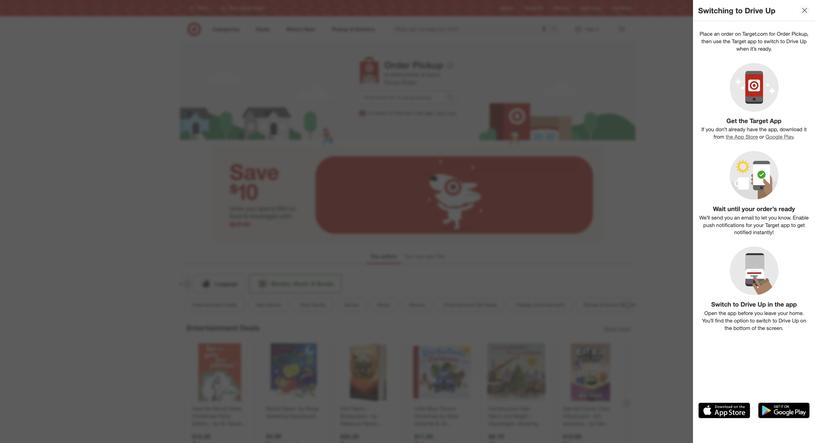 Task type: describe. For each thing, give the bounding box(es) containing it.
bright
[[514, 413, 528, 420]]

1 horizontal spatial app
[[770, 117, 782, 124]]

music inside music button
[[377, 302, 390, 308]]

deals inside button
[[225, 302, 237, 308]]

if you don't already have the app, download it from
[[701, 126, 807, 140]]

0 horizontal spatial in
[[413, 110, 416, 116]]

$50
[[277, 205, 287, 213]]

kids' books button
[[292, 299, 333, 312]]

box
[[620, 302, 629, 308]]

site)
[[520, 428, 531, 435]]

books inside button
[[312, 302, 326, 308]]

iron flame - (empyrean) - by rebecca yarros (hardcover) image
[[339, 344, 397, 402]]

the app store link
[[726, 134, 758, 140]]

switch inside place an order on target.com for order pickup, then use the target app to switch to drive up when it's ready.
[[764, 38, 779, 45]]

movies button
[[402, 299, 432, 312]]

weekly ad
[[525, 6, 543, 11]]

how the grinch stole christmas! party edition - by dr. seuss (hardcover)
[[192, 406, 242, 435]]

siegen
[[401, 79, 417, 85]]

shop
[[604, 326, 617, 332]]

books inside button
[[345, 302, 359, 308]]

party
[[218, 413, 231, 420]]

rosie
[[306, 406, 319, 412]]

option
[[734, 318, 749, 324]]

santa claws- by rosie greening (hardcover) link
[[266, 406, 321, 421]]

shop more button
[[604, 326, 630, 333]]

What can we help you find? suggestions appear below search field
[[391, 22, 553, 36]]

learn how button
[[435, 110, 457, 116]]

(hardcover) inside construction site: merry and bright - (goodnight, goodnight construction site) by sherri duskey rinker (hardcover)
[[489, 443, 516, 444]]

entertainment gift ideas
[[444, 302, 497, 308]]

drive up screen.
[[779, 318, 791, 324]]

$12.99
[[563, 433, 581, 441]]

merry
[[489, 413, 502, 420]]

construction site: merry and bright - (goodnight, goodnight construction site) by  sherri duskey rinker (hardcover) image
[[487, 344, 545, 402]]

target circle
[[579, 6, 601, 11]]

by inside how the grinch stole christmas! party edition - by dr. seuss (hardcover)
[[213, 421, 218, 427]]

target left circle
[[579, 6, 590, 11]]

$20.29
[[340, 433, 359, 441]]

redcard link
[[553, 5, 569, 11]]

(goodnight,
[[489, 421, 516, 427]]

rebecca
[[340, 421, 361, 427]]

the inside if you don't already have the app, download it from
[[759, 126, 767, 133]]

spend
[[258, 205, 276, 213]]

home button
[[144, 275, 189, 293]]

Find items for in-store pickup search field
[[359, 91, 444, 104]]

comic
[[582, 406, 597, 412]]

on inside "switch to drive up in the app open the app before you leave your home. you'll find the option to switch to drive up on the bottom of the screen."
[[800, 318, 806, 324]]

app inside place an order on target.com for order pickup, then use the target app to switch to drive up when it's ready.
[[748, 38, 757, 45]]

learn
[[435, 110, 447, 116]]

you right let
[[769, 215, 777, 221]]

movies, music & books
[[271, 281, 334, 288]]

you'll
[[702, 318, 714, 324]]

site:
[[520, 406, 531, 412]]

drive up target.com
[[745, 6, 763, 15]]

leave
[[764, 310, 776, 317]]

up down find items for in-store pickup search field
[[405, 110, 411, 116]]

get
[[797, 222, 805, 229]]

have
[[747, 126, 758, 133]]

(hardcover) inside santa claws- by rosie greening (hardcover)
[[289, 413, 316, 420]]

target up the have
[[750, 117, 768, 124]]

get
[[727, 117, 737, 124]]

get it on google play image
[[758, 403, 810, 419]]

luggage
[[214, 281, 238, 288]]

switching to drive up dialog
[[693, 0, 815, 444]]

or switch to drive up in the app. learn how
[[368, 110, 457, 116]]

search button
[[548, 22, 564, 38]]

on inside place an order on target.com for order pickup, then use the target app to switch to drive up when it's ready.
[[735, 31, 741, 37]]

redcard
[[553, 6, 569, 11]]

target inside place an order on target.com for order pickup, then use the target app to switch to drive up when it's ready.
[[732, 38, 746, 45]]

the inside how the grinch stole christmas! party edition - by dr. seuss (hardcover)
[[204, 406, 211, 412]]

use
[[713, 38, 722, 45]]

instantly!
[[753, 230, 774, 236]]

you inside if you don't already have the app, download it from
[[706, 126, 714, 133]]

pilkey
[[563, 428, 576, 435]]

- up yarros
[[368, 413, 370, 420]]

movies & books box sets button
[[576, 299, 647, 312]]

music button
[[370, 299, 398, 312]]

top sellers link
[[367, 251, 401, 264]]

by inside construction site: merry and bright - (goodnight, goodnight construction site) by sherri duskey rinker (hardcover)
[[532, 428, 538, 435]]

- right exclusive
[[586, 421, 588, 427]]

up inside place an order on target.com for order pickup, then use the target app to switch to drive up when it's ready.
[[800, 38, 807, 45]]

entertainment inside entertainment gift ideas button
[[444, 302, 475, 308]]

ready.
[[758, 45, 772, 52]]

santa claws- by rosie greening (hardcover)
[[266, 406, 319, 420]]

or
[[759, 134, 764, 140]]

claws-
[[281, 406, 297, 412]]

search
[[548, 27, 564, 33]]

new books button
[[248, 299, 288, 312]]

top sellers
[[370, 253, 397, 260]]

screen.
[[767, 325, 784, 332]]

sets
[[630, 302, 640, 308]]

1 vertical spatial order
[[384, 59, 410, 71]]

how the grinch stole christmas! party edition - by dr. seuss (hardcover) link
[[192, 406, 247, 435]]

cat kid comic club: influencers - dh exclusive - by dav pilkey (hardcover) image
[[562, 344, 619, 402]]

movies, music & books button
[[249, 275, 341, 293]]

order inside place an order on target.com for order pickup, then use the target app to switch to drive up when it's ready.
[[777, 31, 790, 37]]

little
[[414, 406, 426, 412]]

how the grinch stole christmas! party edition - by dr. seuss (hardcover) image
[[191, 344, 248, 402]]

entertainment deals button
[[185, 299, 244, 312]]

you inside "switch to drive up in the app open the app before you leave your home. you'll find the option to switch to drive up on the bottom of the screen."
[[755, 310, 763, 317]]

the left bottom
[[725, 325, 732, 332]]

by inside santa claws- by rosie greening (hardcover)
[[299, 406, 304, 412]]

rouge
[[384, 79, 400, 85]]

& left box
[[600, 302, 604, 308]]

dh
[[593, 413, 601, 420]]

switching
[[698, 6, 733, 15]]

movies,
[[271, 281, 292, 288]]

flame
[[351, 406, 365, 412]]

for inside 'wait until your order's ready we'll send you an email to let you know. enable push notifications for your target app to get notified instantly!'
[[746, 222, 752, 229]]

little blue truck's christmas by alice schertle & jill mcelmurry (hardcover) link
[[414, 406, 470, 435]]

entertainment inside holiday entertainment button
[[534, 302, 565, 308]]

iron
[[340, 406, 349, 412]]

on inside when you spend $50 on food & beverages with circle
[[289, 205, 296, 213]]

entertainment deals inside entertainment deals button
[[192, 302, 237, 308]]

when inside when you spend $50 on food & beverages with circle
[[230, 205, 245, 213]]

in inside "switch to drive up in the app open the app before you leave your home. you'll find the option to switch to drive up on the bottom of the screen."
[[768, 301, 773, 309]]

get the target app
[[727, 117, 782, 124]]

app,
[[768, 126, 778, 133]]

(hardcover) inside little blue truck's christmas by alice schertle & jill mcelmurry (hardcover)
[[441, 428, 468, 435]]

books left box
[[605, 302, 619, 308]]

by inside little blue truck's christmas by alice schertle & jill mcelmurry (hardcover)
[[440, 413, 445, 420]]

it
[[804, 126, 807, 133]]

your inside "switch to drive up in the app open the app before you leave your home. you'll find the option to switch to drive up on the bottom of the screen."
[[778, 310, 788, 317]]

let
[[761, 215, 767, 221]]

entertainment gift ideas button
[[436, 299, 505, 312]]

baton rouge siegen
[[384, 71, 441, 85]]

registry
[[500, 6, 514, 11]]

drive inside place an order on target.com for order pickup, then use the target app to switch to drive up when it's ready.
[[786, 38, 798, 45]]

switch to drive up in the app image
[[730, 247, 779, 296]]

the right find at the right of the page
[[725, 318, 733, 324]]

2 construction from the top
[[489, 428, 519, 435]]

drive up before
[[741, 301, 756, 309]]

$11.20
[[414, 433, 433, 441]]

you
[[405, 253, 413, 260]]

1 vertical spatial your
[[754, 222, 764, 229]]

$10
[[230, 179, 258, 205]]

pickup,
[[792, 31, 809, 37]]

find stores
[[612, 6, 631, 11]]

don't
[[716, 126, 727, 133]]

- right flame
[[366, 406, 368, 412]]

notified
[[734, 230, 752, 236]]

circle
[[235, 220, 250, 228]]

1 vertical spatial switch
[[374, 110, 387, 116]]

store
[[746, 134, 758, 140]]

(hardcover) inside cat kid comic club: influencers - dh exclusive - by dav pilkey (hardcover)
[[578, 428, 605, 435]]

it's
[[750, 45, 757, 52]]

the right of
[[758, 325, 765, 332]]

an inside place an order on target.com for order pickup, then use the target app to switch to drive up when it's ready.
[[714, 31, 720, 37]]

(hardcover) inside 'iron flame - (empyrean) - by rebecca yarros (hardcover)'
[[340, 428, 367, 435]]

movies for movies
[[409, 302, 425, 308]]



Task type: vqa. For each thing, say whether or not it's contained in the screenshot.
Place an order on Target.com for Order Pickup, then use the Target app to switch to Drive Up when it's ready.
yes



Task type: locate. For each thing, give the bounding box(es) containing it.
up down pickup,
[[800, 38, 807, 45]]

pickup
[[404, 71, 419, 78]]

for down email
[[746, 222, 752, 229]]

0 horizontal spatial when
[[230, 205, 245, 213]]

switch to drive up in the app open the app before you leave your home. you'll find the option to switch to drive up on the bottom of the screen.
[[702, 301, 806, 332]]

$4.99
[[266, 433, 281, 440]]

switch right the or at the left top
[[374, 110, 387, 116]]

0 vertical spatial in
[[413, 110, 416, 116]]

0 vertical spatial deals
[[225, 302, 237, 308]]

your up email
[[742, 205, 755, 213]]

0 horizontal spatial movies
[[409, 302, 425, 308]]

1 vertical spatial app
[[735, 134, 744, 140]]

- up goodnight
[[529, 413, 532, 420]]

0 horizontal spatial app
[[735, 134, 744, 140]]

switch up ready.
[[764, 38, 779, 45]]

you left spend
[[246, 205, 256, 213]]

1 vertical spatial music
[[377, 302, 390, 308]]

luggage button
[[193, 275, 245, 293]]

by up rinker
[[532, 428, 538, 435]]

entertainment right holiday
[[534, 302, 565, 308]]

entertainment deals
[[192, 302, 237, 308], [186, 324, 260, 333]]

santa claws- by rosie greening (hardcover) image
[[265, 344, 323, 402], [265, 344, 323, 402]]

2 movies from the left
[[584, 302, 599, 308]]

the left app.
[[417, 110, 424, 116]]

(hardcover) down the dav at the right bottom of page
[[578, 428, 605, 435]]

the up or
[[759, 126, 767, 133]]

you inside when you spend $50 on food & beverages with circle
[[246, 205, 256, 213]]

2 vertical spatial on
[[800, 318, 806, 324]]

gift
[[476, 302, 484, 308]]

cat kid comic club: influencers - dh exclusive - by dav pilkey (hardcover) link
[[563, 406, 618, 435]]

on down home. on the right bottom of page
[[800, 318, 806, 324]]

entertainment inside entertainment deals button
[[192, 302, 223, 308]]

ad
[[538, 6, 543, 11]]

registry link
[[500, 5, 514, 11]]

drive down pickup,
[[786, 38, 798, 45]]

0 vertical spatial order
[[777, 31, 790, 37]]

new
[[256, 302, 266, 308]]

target down order
[[732, 38, 746, 45]]

rinker
[[523, 436, 537, 442]]

- down christmas!
[[209, 421, 211, 427]]

music right books button at the left of page
[[377, 302, 390, 308]]

1 horizontal spatial music
[[377, 302, 390, 308]]

(hardcover) down 'rosie'
[[289, 413, 316, 420]]

when up circle
[[230, 205, 245, 213]]

& inside little blue truck's christmas by alice schertle & jill mcelmurry (hardcover)
[[435, 421, 439, 427]]

your right the leave
[[778, 310, 788, 317]]

how
[[192, 406, 202, 412]]

books right new
[[267, 302, 281, 308]]

order up store
[[384, 59, 410, 71]]

when you spend $50 on food & beverages with circle
[[230, 205, 296, 228]]

by up yarros
[[371, 413, 377, 420]]

an down until
[[734, 215, 740, 221]]

1 vertical spatial when
[[230, 205, 245, 213]]

up down home. on the right bottom of page
[[792, 318, 799, 324]]

app.
[[425, 110, 434, 116]]

1 vertical spatial on
[[289, 205, 296, 213]]

the up the leave
[[775, 301, 784, 309]]

(empyrean)
[[340, 413, 366, 420]]

.
[[793, 134, 795, 140]]

on right $50
[[289, 205, 296, 213]]

you up 'notifications'
[[724, 215, 733, 221]]

order left pickup,
[[777, 31, 790, 37]]

- left dh
[[590, 413, 592, 420]]

duskey
[[504, 436, 521, 442]]

holiday entertainment button
[[509, 299, 572, 312]]

deals
[[225, 302, 237, 308], [239, 324, 260, 333]]

you right if
[[706, 126, 714, 133]]

movies inside movies & books box sets button
[[584, 302, 599, 308]]

when
[[736, 45, 749, 52], [230, 205, 245, 213]]

construction down (goodnight,
[[489, 428, 519, 435]]

0 horizontal spatial on
[[289, 205, 296, 213]]

ideas
[[485, 302, 497, 308]]

deals down new
[[239, 324, 260, 333]]

google play link
[[766, 134, 793, 140]]

movies for movies & books box sets
[[584, 302, 599, 308]]

get the target app image
[[730, 63, 779, 112]]

mcelmurry
[[414, 428, 440, 435]]

2 horizontal spatial on
[[800, 318, 806, 324]]

entertainment left gift at the right bottom
[[444, 302, 475, 308]]

(hardcover) down sherri
[[489, 443, 516, 444]]

jill
[[440, 421, 446, 427]]

order
[[721, 31, 734, 37]]

the inside place an order on target.com for order pickup, then use the target app to switch to drive up when it's ready.
[[723, 38, 731, 45]]

& inside when you spend $50 on food & beverages with circle
[[244, 212, 248, 220]]

in up the leave
[[768, 301, 773, 309]]

1 horizontal spatial an
[[734, 215, 740, 221]]

1 horizontal spatial when
[[736, 45, 749, 52]]

download
[[780, 126, 803, 133]]

& up "kids' books" button
[[311, 281, 315, 288]]

(hardcover) down edition
[[192, 428, 219, 435]]

1 horizontal spatial for
[[769, 31, 775, 37]]

app inside 'wait until your order's ready we'll send you an email to let you know. enable push notifications for your target app to get notified instantly!'
[[781, 222, 790, 229]]

1 vertical spatial for
[[746, 222, 752, 229]]

books inside "button"
[[267, 302, 281, 308]]

to
[[736, 6, 743, 15], [758, 38, 763, 45], [780, 38, 785, 45], [388, 110, 392, 116], [755, 215, 760, 221], [791, 222, 796, 229], [733, 301, 739, 309], [750, 318, 755, 324], [773, 318, 777, 324]]

the
[[723, 38, 731, 45], [417, 110, 424, 116], [739, 117, 748, 124], [759, 126, 767, 133], [726, 134, 733, 140], [775, 301, 784, 309], [719, 310, 726, 317], [725, 318, 733, 324], [725, 325, 732, 332], [758, 325, 765, 332], [204, 406, 211, 412]]

for inside place an order on target.com for order pickup, then use the target app to switch to drive up when it's ready.
[[769, 31, 775, 37]]

the up christmas!
[[204, 406, 211, 412]]

weekly
[[525, 6, 537, 11]]

0 horizontal spatial deals
[[225, 302, 237, 308]]

stores
[[620, 6, 631, 11]]

at
[[421, 71, 425, 78]]

books
[[317, 281, 334, 288], [267, 302, 281, 308], [312, 302, 326, 308], [345, 302, 359, 308], [605, 302, 619, 308]]

play
[[784, 134, 793, 140]]

an inside 'wait until your order's ready we'll send you an email to let you know. enable push notifications for your target app to get notified instantly!'
[[734, 215, 740, 221]]

when left it's
[[736, 45, 749, 52]]

app down already
[[735, 134, 744, 140]]

switch
[[711, 301, 731, 309]]

app up "option"
[[728, 310, 737, 317]]

circle
[[591, 6, 601, 11]]

entertainment deals down entertainment deals button
[[186, 324, 260, 333]]

1 vertical spatial an
[[734, 215, 740, 221]]

when inside place an order on target.com for order pickup, then use the target app to switch to drive up when it's ready.
[[736, 45, 749, 52]]

you may also like
[[405, 253, 445, 260]]

your
[[742, 205, 755, 213], [754, 222, 764, 229], [778, 310, 788, 317]]

- inside construction site: merry and bright - (goodnight, goodnight construction site) by sherri duskey rinker (hardcover)
[[529, 413, 532, 420]]

0 vertical spatial music
[[293, 281, 309, 288]]

the right the from
[[726, 134, 733, 140]]

before
[[738, 310, 753, 317]]

sellers
[[381, 253, 397, 260]]

iron flame - (empyrean) - by rebecca yarros (hardcover) link
[[340, 406, 396, 435]]

dr.
[[220, 421, 226, 427]]

up up the leave
[[758, 301, 766, 309]]

little blue truck's christmas by alice schertle & jill mcelmurry (hardcover) image
[[413, 344, 471, 402], [413, 344, 471, 402]]

0 vertical spatial switch
[[764, 38, 779, 45]]

kid
[[572, 406, 580, 412]]

1 vertical spatial construction
[[489, 428, 519, 435]]

app
[[770, 117, 782, 124], [735, 134, 744, 140]]

- inside how the grinch stole christmas! party edition - by dr. seuss (hardcover)
[[209, 421, 211, 427]]

1 vertical spatial in
[[768, 301, 773, 309]]

0 horizontal spatial for
[[746, 222, 752, 229]]

& left the jill
[[435, 421, 439, 427]]

1 movies from the left
[[409, 302, 425, 308]]

cat kid comic club: influencers - dh exclusive - by dav pilkey (hardcover)
[[563, 406, 610, 435]]

entertainment deals down the 'luggage' button
[[192, 302, 237, 308]]

you left the leave
[[755, 310, 763, 317]]

switch inside "switch to drive up in the app open the app before you leave your home. you'll find the option to switch to drive up on the bottom of the screen."
[[756, 318, 771, 324]]

construction site: merry and bright - (goodnight, goodnight construction site) by sherri duskey rinker (hardcover)
[[489, 406, 542, 444]]

also
[[426, 253, 436, 260]]

1 horizontal spatial on
[[735, 31, 741, 37]]

wait until your order's ready we'll send you an email to let you know. enable push notifications for your target app to get notified instantly!
[[699, 205, 809, 236]]

or
[[368, 110, 373, 116]]

2 vertical spatial switch
[[756, 318, 771, 324]]

on
[[735, 31, 741, 37], [289, 205, 296, 213], [800, 318, 806, 324]]

books button
[[337, 299, 366, 312]]

exclusive
[[563, 421, 584, 427]]

like
[[437, 253, 445, 260]]

yarros
[[362, 421, 377, 427]]

0 vertical spatial construction
[[489, 406, 519, 412]]

(hardcover) down rebecca
[[340, 428, 367, 435]]

construction up the and
[[489, 406, 519, 412]]

in left app.
[[413, 110, 416, 116]]

switch
[[764, 38, 779, 45], [374, 110, 387, 116], [756, 318, 771, 324]]

target.com
[[742, 31, 768, 37]]

0 vertical spatial on
[[735, 31, 741, 37]]

on right order
[[735, 31, 741, 37]]

app up app,
[[770, 117, 782, 124]]

0 vertical spatial your
[[742, 205, 755, 213]]

cat
[[563, 406, 571, 412]]

for up ready.
[[769, 31, 775, 37]]

by left 'rosie'
[[299, 406, 304, 412]]

1 vertical spatial deals
[[239, 324, 260, 333]]

download on the app store image
[[698, 403, 750, 419]]

target inside 'wait until your order's ready we'll send you an email to let you know. enable push notifications for your target app to get notified instantly!'
[[765, 222, 779, 229]]

1 vertical spatial entertainment deals
[[186, 324, 260, 333]]

kids' books
[[300, 302, 326, 308]]

find
[[715, 318, 724, 324]]

store
[[391, 71, 402, 78]]

music right movies,
[[293, 281, 309, 288]]

beverages
[[250, 212, 279, 220]]

books right kids'
[[312, 302, 326, 308]]

(hardcover) down the jill
[[441, 428, 468, 435]]

switch down the leave
[[756, 318, 771, 324]]

top
[[370, 253, 379, 260]]

entertainment down the 'luggage' button
[[192, 302, 223, 308]]

(hardcover) inside how the grinch stole christmas! party edition - by dr. seuss (hardcover)
[[192, 428, 219, 435]]

1 horizontal spatial order
[[777, 31, 790, 37]]

know.
[[778, 215, 791, 221]]

& up circle
[[244, 212, 248, 220]]

0 horizontal spatial order
[[384, 59, 410, 71]]

by left the dav at the right bottom of page
[[589, 421, 595, 427]]

2 vertical spatial your
[[778, 310, 788, 317]]

app
[[748, 38, 757, 45], [781, 222, 790, 229], [786, 301, 797, 309], [728, 310, 737, 317]]

switching to drive up
[[698, 6, 776, 15]]

from
[[714, 134, 724, 140]]

deals down 'luggage'
[[225, 302, 237, 308]]

books left music button
[[345, 302, 359, 308]]

notifications
[[716, 222, 745, 229]]

app up it's
[[748, 38, 757, 45]]

greening
[[266, 413, 287, 420]]

the down order
[[723, 38, 731, 45]]

entertainment down entertainment deals button
[[186, 324, 237, 333]]

up up target.com
[[765, 6, 776, 15]]

the up find at the right of the page
[[719, 310, 726, 317]]

home
[[165, 281, 181, 288]]

1 horizontal spatial deals
[[239, 324, 260, 333]]

the up already
[[739, 117, 748, 124]]

0 horizontal spatial an
[[714, 31, 720, 37]]

wait until your order's ready image
[[730, 151, 779, 200]]

0 vertical spatial app
[[770, 117, 782, 124]]

for
[[769, 31, 775, 37], [746, 222, 752, 229]]

0 vertical spatial when
[[736, 45, 749, 52]]

the app store or google play .
[[726, 134, 795, 140]]

seuss
[[228, 421, 242, 427]]

baton
[[427, 71, 441, 78]]

app down know.
[[781, 222, 790, 229]]

music inside the movies, music & books button
[[293, 281, 309, 288]]

drive down find items for in-store pickup search field
[[394, 110, 404, 116]]

app up home. on the right bottom of page
[[786, 301, 797, 309]]

&
[[244, 212, 248, 220], [311, 281, 315, 288], [600, 302, 604, 308], [435, 421, 439, 427]]

0 vertical spatial an
[[714, 31, 720, 37]]

already
[[729, 126, 746, 133]]

books up "kids' books" button
[[317, 281, 334, 288]]

target down let
[[765, 222, 779, 229]]

your up instantly!
[[754, 222, 764, 229]]

sherri
[[489, 436, 503, 442]]

0 horizontal spatial music
[[293, 281, 309, 288]]

0 vertical spatial entertainment deals
[[192, 302, 237, 308]]

by up the jill
[[440, 413, 445, 420]]

by inside cat kid comic club: influencers - dh exclusive - by dav pilkey (hardcover)
[[589, 421, 595, 427]]

bottom
[[734, 325, 750, 332]]

an up use
[[714, 31, 720, 37]]

1 horizontal spatial movies
[[584, 302, 599, 308]]

0 vertical spatial for
[[769, 31, 775, 37]]

movies inside "movies" button
[[409, 302, 425, 308]]

1 construction from the top
[[489, 406, 519, 412]]

by left dr.
[[213, 421, 218, 427]]

by inside 'iron flame - (empyrean) - by rebecca yarros (hardcover)'
[[371, 413, 377, 420]]

1 horizontal spatial in
[[768, 301, 773, 309]]



